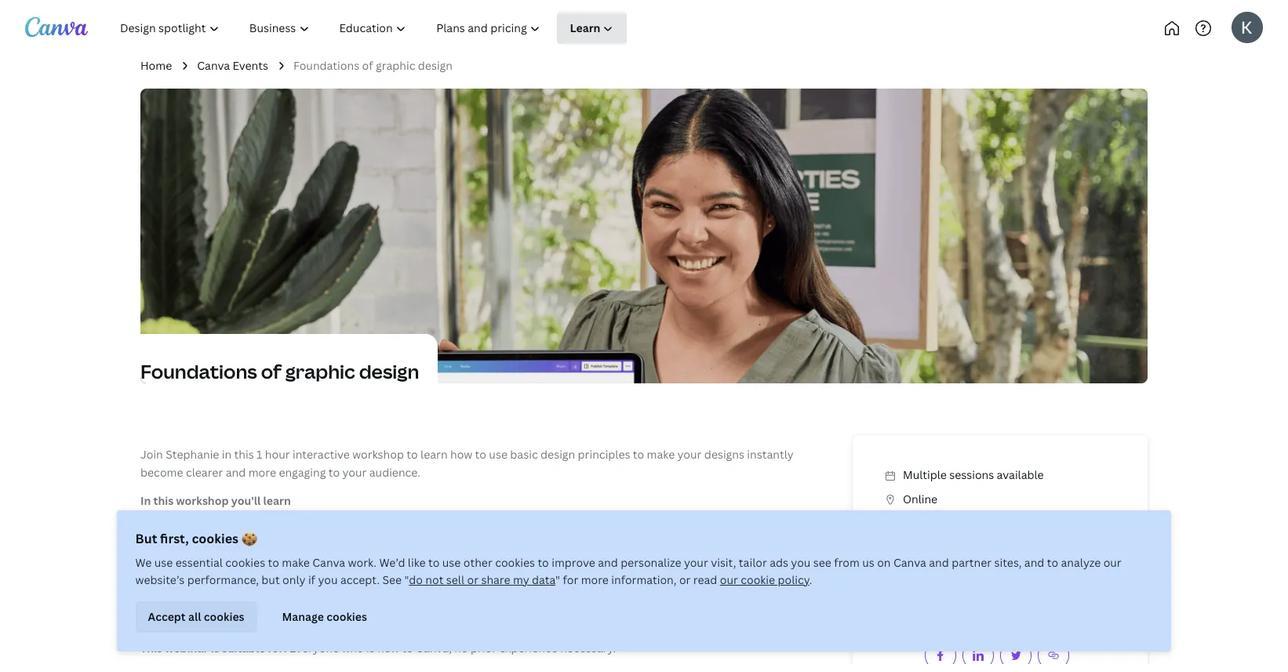 Task type: locate. For each thing, give the bounding box(es) containing it.
principles
[[578, 448, 630, 462], [291, 535, 344, 550], [263, 606, 315, 621]]

2 " from the left
[[556, 573, 561, 588]]

clearer
[[186, 465, 223, 480]]

make left designs
[[647, 448, 675, 462]]

1 horizontal spatial for
[[563, 573, 579, 588]]

1 vertical spatial make
[[282, 556, 310, 570]]

0 vertical spatial you
[[792, 556, 811, 570]]

7
[[175, 535, 181, 550]]

we'd
[[380, 556, 406, 570]]

you'll
[[231, 494, 261, 509]]

policy
[[778, 573, 810, 588]]

1 horizontal spatial canva
[[313, 556, 346, 570]]

🍪
[[242, 530, 258, 548]]

use left basic
[[489, 448, 508, 462]]

engaging
[[279, 465, 326, 480]]

on
[[878, 556, 891, 570]]

this
[[234, 448, 254, 462], [153, 494, 174, 509]]

1 vertical spatial more
[[582, 573, 609, 588]]

" inside the we use essential cookies to make canva work. we'd like to use other cookies to improve and personalize your visit, tailor ads you see from us on canva and partner sites, and to analyze our website's performance, but only if you accept. see "
[[405, 573, 409, 588]]

1 horizontal spatial or
[[680, 573, 691, 588]]

canva right on
[[894, 556, 927, 570]]

1 vertical spatial foundations of graphic design
[[140, 359, 419, 385]]

use up website's
[[155, 556, 173, 570]]

events
[[233, 58, 268, 73]]

visit,
[[711, 556, 737, 570]]

experience
[[499, 641, 558, 656]]

workshop
[[352, 448, 404, 462], [176, 494, 229, 509]]

or left the 'read'
[[680, 573, 691, 588]]

available
[[997, 468, 1044, 483]]

cookies up my
[[496, 556, 536, 570]]

1 horizontal spatial make
[[647, 448, 675, 462]]

apply
[[193, 606, 223, 621]]

cookies down terminology
[[204, 610, 245, 624]]

work
[[417, 606, 443, 621]]

0 horizontal spatial workshop
[[176, 494, 229, 509]]

0 horizontal spatial is
[[211, 641, 219, 656]]

is
[[211, 641, 219, 656], [367, 641, 375, 656]]

a
[[248, 559, 255, 574]]

how to apply design principles effectively to your work
[[153, 606, 443, 621]]

see
[[383, 573, 402, 588]]

other
[[464, 556, 493, 570]]

0 horizontal spatial foundations
[[140, 359, 257, 385]]

canva,
[[416, 641, 452, 656]]

0 vertical spatial foundations of graphic design
[[293, 58, 453, 73]]

more down "improve"
[[582, 573, 609, 588]]

accept all cookies
[[148, 610, 245, 624]]

learn left how
[[421, 448, 448, 462]]

your
[[678, 448, 702, 462], [342, 465, 367, 480], [685, 556, 709, 570], [390, 606, 415, 621]]

this inside join stephanie in this 1 hour interactive workshop to learn how to use basic design principles to make your designs instantly become clearer and more engaging to your audience.
[[234, 448, 254, 462]]

0 horizontal spatial learn
[[263, 494, 291, 509]]

" down "improve"
[[556, 573, 561, 588]]

the 7 foundational design principles
[[153, 535, 344, 550]]

design inside join stephanie in this 1 hour interactive workshop to learn how to use basic design principles to make your designs instantly become clearer and more engaging to your audience.
[[541, 448, 575, 462]]

analyze
[[1062, 556, 1101, 570]]

accept all cookies button
[[136, 602, 257, 633]]

1 horizontal spatial our
[[1104, 556, 1122, 570]]

principles for the 7 foundational design principles
[[291, 535, 344, 550]]

0 horizontal spatial "
[[405, 573, 409, 588]]

learn right you'll
[[263, 494, 291, 509]]

make up the 'only' on the bottom of page
[[282, 556, 310, 570]]

your up the 'read'
[[685, 556, 709, 570]]

1 horizontal spatial foundations
[[293, 58, 359, 73]]

no
[[455, 641, 468, 656]]

you up 'policy' at right bottom
[[792, 556, 811, 570]]

first,
[[161, 530, 189, 548]]

0 horizontal spatial or
[[468, 573, 479, 588]]

1 horizontal spatial learn
[[421, 448, 448, 462]]

improve
[[552, 556, 596, 570]]

0 vertical spatial our
[[1104, 556, 1122, 570]]

this webinar is suitable for: everyone who is new to canva, no prior experience necessary.
[[140, 641, 616, 656]]

0 vertical spatial principles
[[578, 448, 630, 462]]

is left new
[[367, 641, 375, 656]]

0 vertical spatial workshop
[[352, 448, 404, 462]]

0 horizontal spatial of
[[261, 359, 282, 385]]

1 horizontal spatial this
[[234, 448, 254, 462]]

cookies up assessing
[[192, 530, 239, 548]]

0 vertical spatial make
[[647, 448, 675, 462]]

0 horizontal spatial you
[[319, 573, 338, 588]]

use up the sell at the bottom left of the page
[[443, 556, 461, 570]]

but
[[136, 530, 158, 548]]

effectively
[[318, 606, 374, 621]]

graphic
[[376, 58, 415, 73], [285, 359, 355, 385]]

do not sell or share my data link
[[409, 573, 556, 588]]

make inside join stephanie in this 1 hour interactive workshop to learn how to use basic design principles to make your designs instantly become clearer and more engaging to your audience.
[[647, 448, 675, 462]]

you right if
[[319, 573, 338, 588]]

your left designs
[[678, 448, 702, 462]]

1 is from the left
[[211, 641, 219, 656]]

how
[[153, 606, 177, 621]]

make
[[647, 448, 675, 462], [282, 556, 310, 570]]

0 horizontal spatial more
[[248, 465, 276, 480]]

tips for assessing a design
[[153, 559, 292, 574]]

0 vertical spatial this
[[234, 448, 254, 462]]

workshop up audience.
[[352, 448, 404, 462]]

in this workshop you'll learn
[[140, 494, 291, 509]]

0 horizontal spatial canva
[[197, 58, 230, 73]]

this left 1
[[234, 448, 254, 462]]

1 " from the left
[[405, 573, 409, 588]]

1 vertical spatial workshop
[[176, 494, 229, 509]]

or right the sell at the bottom left of the page
[[468, 573, 479, 588]]

workshop down the clearer
[[176, 494, 229, 509]]

for right tips
[[177, 559, 193, 574]]

2 horizontal spatial use
[[489, 448, 508, 462]]

our down visit,
[[721, 573, 739, 588]]

1 vertical spatial of
[[261, 359, 282, 385]]

0 horizontal spatial make
[[282, 556, 310, 570]]

1 horizontal spatial is
[[367, 641, 375, 656]]

ads
[[770, 556, 789, 570]]

1 horizontal spatial "
[[556, 573, 561, 588]]

" right see
[[405, 573, 409, 588]]

your left the work
[[390, 606, 415, 621]]

1 horizontal spatial graphic
[[376, 58, 415, 73]]

learn inside join stephanie in this 1 hour interactive workshop to learn how to use basic design principles to make your designs instantly become clearer and more engaging to your audience.
[[421, 448, 448, 462]]

1 vertical spatial this
[[153, 494, 174, 509]]

1 vertical spatial learn
[[263, 494, 291, 509]]

is right webinar at bottom left
[[211, 641, 219, 656]]

canva up if
[[313, 556, 346, 570]]

this right in
[[153, 494, 174, 509]]

but first, cookies 🍪
[[136, 530, 258, 548]]

0 vertical spatial of
[[362, 58, 373, 73]]

and down in
[[226, 465, 246, 480]]

or
[[468, 573, 479, 588], [680, 573, 691, 588]]

canva left events
[[197, 58, 230, 73]]

1 horizontal spatial workshop
[[352, 448, 404, 462]]

from
[[835, 556, 860, 570]]

like
[[408, 556, 426, 570]]

0 horizontal spatial for
[[177, 559, 193, 574]]

1 vertical spatial you
[[319, 573, 338, 588]]

manage
[[283, 610, 324, 624]]

for down "improve"
[[563, 573, 579, 588]]

if
[[309, 573, 316, 588]]

sessions
[[950, 468, 994, 483]]

0 horizontal spatial this
[[153, 494, 174, 509]]

sites,
[[995, 556, 1022, 570]]

top level navigation element
[[107, 13, 681, 44]]

and
[[226, 465, 246, 480], [598, 556, 618, 570], [930, 556, 950, 570], [1025, 556, 1045, 570]]

1 horizontal spatial of
[[362, 58, 373, 73]]

work.
[[348, 556, 377, 570]]

everyone
[[289, 641, 339, 656]]

use inside join stephanie in this 1 hour interactive workshop to learn how to use basic design principles to make your designs instantly become clearer and more engaging to your audience.
[[489, 448, 508, 462]]

who
[[342, 641, 364, 656]]

0 vertical spatial learn
[[421, 448, 448, 462]]

design
[[418, 58, 453, 73], [359, 359, 419, 385], [541, 448, 575, 462], [254, 535, 289, 550], [257, 559, 292, 574], [226, 606, 260, 621]]

1 vertical spatial graphic
[[285, 359, 355, 385]]

1 vertical spatial principles
[[291, 535, 344, 550]]

2 vertical spatial principles
[[263, 606, 315, 621]]

workshop inside join stephanie in this 1 hour interactive workshop to learn how to use basic design principles to make your designs instantly become clearer and more engaging to your audience.
[[352, 448, 404, 462]]

1 horizontal spatial you
[[792, 556, 811, 570]]

our right analyze
[[1104, 556, 1122, 570]]

more down 1
[[248, 465, 276, 480]]

read
[[694, 573, 718, 588]]

principles for how to apply design principles effectively to your work
[[263, 606, 315, 621]]

in
[[222, 448, 232, 462]]

to
[[407, 448, 418, 462], [475, 448, 486, 462], [633, 448, 644, 462], [329, 465, 340, 480], [268, 556, 280, 570], [429, 556, 440, 570], [538, 556, 549, 570], [1048, 556, 1059, 570], [179, 606, 191, 621], [377, 606, 388, 621], [402, 641, 413, 656]]

0 vertical spatial more
[[248, 465, 276, 480]]

0 horizontal spatial our
[[721, 573, 739, 588]]

of
[[362, 58, 373, 73], [261, 359, 282, 385]]

and left partner
[[930, 556, 950, 570]]

for
[[177, 559, 193, 574], [563, 573, 579, 588]]

your down interactive
[[342, 465, 367, 480]]



Task type: describe. For each thing, give the bounding box(es) containing it.
stephanie
[[166, 448, 219, 462]]

1 or from the left
[[468, 573, 479, 588]]

partner
[[952, 556, 992, 570]]

basic
[[510, 448, 538, 462]]

us
[[863, 556, 875, 570]]

we use essential cookies to make canva work. we'd like to use other cookies to improve and personalize your visit, tailor ads you see from us on canva and partner sites, and to analyze our website's performance, but only if you accept. see "
[[136, 556, 1122, 588]]

data
[[532, 573, 556, 588]]

how
[[450, 448, 473, 462]]

and inside join stephanie in this 1 hour interactive workshop to learn how to use basic design principles to make your designs instantly become clearer and more engaging to your audience.
[[226, 465, 246, 480]]

become
[[140, 465, 183, 480]]

performance,
[[188, 573, 259, 588]]

cookie
[[741, 573, 776, 588]]

cookies up who
[[327, 610, 368, 624]]

make inside the we use essential cookies to make canva work. we'd like to use other cookies to improve and personalize your visit, tailor ads you see from us on canva and partner sites, and to analyze our website's performance, but only if you accept. see "
[[282, 556, 310, 570]]

necessary.
[[560, 641, 616, 656]]

0 horizontal spatial use
[[155, 556, 173, 570]]

2 is from the left
[[367, 641, 375, 656]]

tips
[[153, 559, 175, 574]]

join stephanie in this 1 hour interactive workshop to learn how to use basic design principles to make your designs instantly become clearer and more engaging to your audience.
[[140, 448, 794, 480]]

1 vertical spatial our
[[721, 573, 739, 588]]

webinar
[[165, 641, 208, 656]]

new
[[378, 641, 399, 656]]

more inside join stephanie in this 1 hour interactive workshop to learn how to use basic design principles to make your designs instantly become clearer and more engaging to your audience.
[[248, 465, 276, 480]]

this
[[140, 641, 163, 656]]

principles inside join stephanie in this 1 hour interactive workshop to learn how to use basic design principles to make your designs instantly become clearer and more engaging to your audience.
[[578, 448, 630, 462]]

1 horizontal spatial use
[[443, 556, 461, 570]]

prior
[[471, 641, 497, 656]]

1 vertical spatial foundations
[[140, 359, 257, 385]]

manage cookies button
[[270, 602, 380, 633]]

and up do not sell or share my data " for more information, or read our cookie policy .
[[598, 556, 618, 570]]

online
[[903, 492, 938, 507]]

design
[[153, 582, 189, 597]]

design terminology
[[153, 582, 256, 597]]

0 vertical spatial graphic
[[376, 58, 415, 73]]

terminology
[[192, 582, 256, 597]]

audience.
[[369, 465, 420, 480]]

multiple
[[903, 468, 947, 483]]

home
[[140, 58, 172, 73]]

assessing
[[196, 559, 246, 574]]

and right sites,
[[1025, 556, 1045, 570]]

accept
[[148, 610, 186, 624]]

share
[[482, 573, 511, 588]]

accept.
[[341, 573, 380, 588]]

cookies down the 7 foundational design principles
[[226, 556, 266, 570]]

our inside the we use essential cookies to make canva work. we'd like to use other cookies to improve and personalize your visit, tailor ads you see from us on canva and partner sites, and to analyze our website's performance, but only if you accept. see "
[[1104, 556, 1122, 570]]

do
[[409, 573, 423, 588]]

join
[[140, 448, 163, 462]]

website's
[[136, 573, 185, 588]]

foundational
[[183, 535, 251, 550]]

only
[[283, 573, 306, 588]]

canva events
[[197, 58, 268, 73]]

essential
[[176, 556, 223, 570]]

home link
[[140, 57, 172, 75]]

tailor
[[739, 556, 768, 570]]

your inside the we use essential cookies to make canva work. we'd like to use other cookies to improve and personalize your visit, tailor ads you see from us on canva and partner sites, and to analyze our website's performance, but only if you accept. see "
[[685, 556, 709, 570]]

0 vertical spatial foundations
[[293, 58, 359, 73]]

suitable
[[222, 641, 265, 656]]

2 or from the left
[[680, 573, 691, 588]]

in
[[140, 494, 151, 509]]

our cookie policy link
[[721, 573, 810, 588]]

free
[[903, 516, 926, 531]]

designs
[[705, 448, 745, 462]]

interactive
[[293, 448, 350, 462]]

sell
[[447, 573, 465, 588]]

0 horizontal spatial graphic
[[285, 359, 355, 385]]

the
[[153, 535, 173, 550]]

we
[[136, 556, 152, 570]]

instantly
[[747, 448, 794, 462]]

2 horizontal spatial canva
[[894, 556, 927, 570]]

but
[[262, 573, 280, 588]]

do not sell or share my data " for more information, or read our cookie policy .
[[409, 573, 813, 588]]

see
[[814, 556, 832, 570]]

hour
[[265, 448, 290, 462]]

multiple sessions available
[[903, 468, 1044, 483]]

.
[[810, 573, 813, 588]]

my
[[514, 573, 530, 588]]

not
[[426, 573, 444, 588]]

information,
[[612, 573, 677, 588]]

1 horizontal spatial more
[[582, 573, 609, 588]]

for:
[[268, 641, 287, 656]]

canva inside 'link'
[[197, 58, 230, 73]]

personalize
[[621, 556, 682, 570]]

canva events link
[[197, 57, 268, 75]]

all
[[189, 610, 202, 624]]



Task type: vqa. For each thing, say whether or not it's contained in the screenshot.
third untitled design from the top of the page
no



